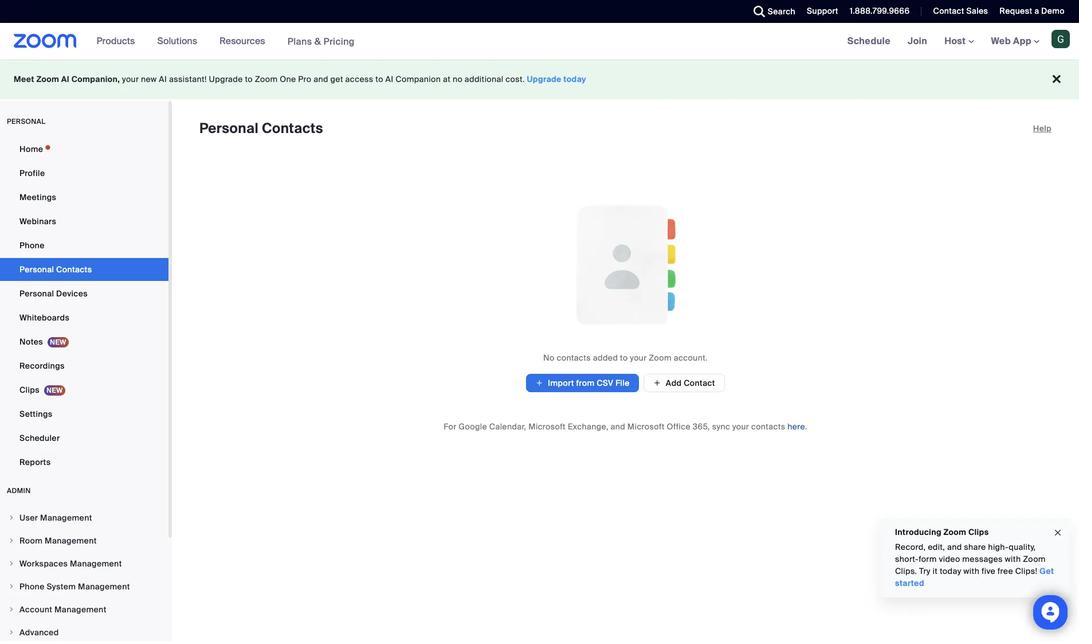 Task type: vqa. For each thing, say whether or not it's contained in the screenshot.
contacts
yes



Task type: describe. For each thing, give the bounding box(es) containing it.
management for workspaces management
[[70, 559, 122, 569]]

2 microsoft from the left
[[628, 421, 665, 432]]

import
[[548, 378, 574, 388]]

right image for workspaces management
[[8, 560, 15, 567]]

clips.
[[896, 566, 918, 576]]

zoom logo image
[[14, 34, 77, 48]]

schedule link
[[839, 23, 900, 60]]

workspaces
[[19, 559, 68, 569]]

meet
[[14, 74, 34, 84]]

account.
[[674, 353, 708, 363]]

host button
[[945, 35, 975, 47]]

phone link
[[0, 234, 169, 257]]

request a demo
[[1000, 6, 1066, 16]]

contact inside add contact button
[[684, 378, 716, 388]]

no contacts added to your zoom account.
[[544, 353, 708, 363]]

cost.
[[506, 74, 525, 84]]

form
[[919, 554, 937, 564]]

assistant!
[[169, 74, 207, 84]]

scheduler link
[[0, 427, 169, 450]]

profile
[[19, 168, 45, 178]]

home
[[19, 144, 43, 154]]

add
[[666, 378, 682, 388]]

office
[[667, 421, 691, 432]]

get
[[1040, 566, 1055, 576]]

admin menu menu
[[0, 507, 169, 641]]

user
[[19, 513, 38, 523]]

here
[[788, 421, 806, 432]]

started
[[896, 578, 925, 588]]

personal for personal devices link
[[19, 288, 54, 299]]

search
[[768, 6, 796, 17]]

reports
[[19, 457, 51, 467]]

it
[[933, 566, 938, 576]]

1 horizontal spatial to
[[376, 74, 384, 84]]

sales
[[967, 6, 989, 16]]

for google calendar, microsoft exchange, and microsoft office 365, sync your contacts here .
[[444, 421, 808, 432]]

share
[[965, 542, 987, 552]]

new
[[141, 74, 157, 84]]

contacts inside "personal menu" menu
[[56, 264, 92, 275]]

phone system management
[[19, 581, 130, 592]]

whiteboards
[[19, 313, 69, 323]]

reports link
[[0, 451, 169, 474]]

file
[[616, 378, 630, 388]]

phone for phone
[[19, 240, 45, 251]]

zoom right meet
[[36, 74, 59, 84]]

1 ai from the left
[[61, 74, 69, 84]]

schedule
[[848, 35, 891, 47]]

calendar,
[[490, 421, 527, 432]]

sync
[[713, 421, 731, 432]]

video
[[940, 554, 961, 564]]

1.888.799.9666
[[850, 6, 910, 16]]

admin
[[7, 486, 31, 495]]

right image for user management
[[8, 514, 15, 521]]

add image for add
[[654, 378, 662, 388]]

profile link
[[0, 162, 169, 185]]

zoom up add
[[649, 353, 672, 363]]

csv
[[597, 378, 614, 388]]

1 horizontal spatial contacts
[[752, 421, 786, 432]]

365,
[[693, 421, 711, 432]]

user management
[[19, 513, 92, 523]]

personal menu menu
[[0, 138, 169, 475]]

right image for room management
[[8, 537, 15, 544]]

personal contacts link
[[0, 258, 169, 281]]

and inside meet zoom ai companion, footer
[[314, 74, 329, 84]]

1 horizontal spatial clips
[[969, 527, 990, 537]]

close image
[[1054, 526, 1063, 539]]

introducing
[[896, 527, 942, 537]]

contact sales
[[934, 6, 989, 16]]

account management
[[19, 604, 107, 615]]

product information navigation
[[88, 23, 364, 60]]

meet zoom ai companion, your new ai assistant! upgrade to zoom one pro and get access to ai companion at no additional cost. upgrade today
[[14, 74, 587, 84]]

banner containing products
[[0, 23, 1080, 60]]

personal devices
[[19, 288, 88, 299]]

support
[[807, 6, 839, 16]]

room management menu item
[[0, 530, 169, 552]]

meetings link
[[0, 186, 169, 209]]

whiteboards link
[[0, 306, 169, 329]]

add image for import
[[536, 377, 544, 389]]

management down workspaces management menu item
[[78, 581, 130, 592]]

1 vertical spatial and
[[611, 421, 626, 432]]

personal contacts inside "personal menu" menu
[[19, 264, 92, 275]]

2 horizontal spatial to
[[621, 353, 628, 363]]

record, edit, and share high-quality, short-form video messages with zoom clips. try it today with five free clips!
[[896, 542, 1046, 576]]

2 ai from the left
[[159, 74, 167, 84]]

profile picture image
[[1052, 30, 1071, 48]]

settings
[[19, 409, 52, 419]]

solutions button
[[157, 23, 202, 60]]

quality,
[[1009, 542, 1036, 552]]

management for room management
[[45, 536, 97, 546]]

products
[[97, 35, 135, 47]]

webinars link
[[0, 210, 169, 233]]

meetings navigation
[[839, 23, 1080, 60]]

personal
[[7, 117, 46, 126]]

right image for phone
[[8, 583, 15, 590]]

pricing
[[324, 35, 355, 47]]

management for user management
[[40, 513, 92, 523]]

2 horizontal spatial your
[[733, 421, 750, 432]]

from
[[577, 378, 595, 388]]

add contact
[[666, 378, 716, 388]]

devices
[[56, 288, 88, 299]]

account management menu item
[[0, 599, 169, 620]]

home link
[[0, 138, 169, 161]]

record,
[[896, 542, 926, 552]]

access
[[346, 74, 374, 84]]

workspaces management
[[19, 559, 122, 569]]

at
[[443, 74, 451, 84]]

introducing zoom clips
[[896, 527, 990, 537]]

search button
[[745, 0, 799, 23]]

free
[[998, 566, 1014, 576]]

demo
[[1042, 6, 1066, 16]]



Task type: locate. For each thing, give the bounding box(es) containing it.
upgrade down "product information" navigation
[[209, 74, 243, 84]]

1 right image from the top
[[8, 514, 15, 521]]

and left get
[[314, 74, 329, 84]]

contact right add
[[684, 378, 716, 388]]

1 horizontal spatial your
[[630, 353, 647, 363]]

2 phone from the top
[[19, 581, 45, 592]]

right image inside "advanced" menu item
[[8, 629, 15, 636]]

companion
[[396, 74, 441, 84]]

advanced
[[19, 627, 59, 638]]

right image left the workspaces
[[8, 560, 15, 567]]

support link
[[799, 0, 842, 23], [807, 6, 839, 16]]

phone
[[19, 240, 45, 251], [19, 581, 45, 592]]

help
[[1034, 123, 1052, 134]]

0 vertical spatial personal
[[200, 119, 259, 137]]

added
[[593, 353, 618, 363]]

ai right new
[[159, 74, 167, 84]]

2 vertical spatial your
[[733, 421, 750, 432]]

phone for phone system management
[[19, 581, 45, 592]]

plans
[[288, 35, 312, 47]]

recordings
[[19, 361, 65, 371]]

2 horizontal spatial ai
[[386, 74, 394, 84]]

webinars
[[19, 216, 56, 227]]

1 vertical spatial clips
[[969, 527, 990, 537]]

notes
[[19, 337, 43, 347]]

1 vertical spatial your
[[630, 353, 647, 363]]

1 vertical spatial contacts
[[56, 264, 92, 275]]

advanced menu item
[[0, 622, 169, 641]]

1 horizontal spatial personal contacts
[[200, 119, 323, 137]]

personal
[[200, 119, 259, 137], [19, 264, 54, 275], [19, 288, 54, 299]]

management up phone system management menu item
[[70, 559, 122, 569]]

web app
[[992, 35, 1032, 47]]

exchange,
[[568, 421, 609, 432]]

user management menu item
[[0, 507, 169, 529]]

your for to
[[630, 353, 647, 363]]

app
[[1014, 35, 1032, 47]]

and right exchange,
[[611, 421, 626, 432]]

right image left system
[[8, 583, 15, 590]]

resources button
[[220, 23, 270, 60]]

clips up settings
[[19, 385, 40, 395]]

meet zoom ai companion, footer
[[0, 60, 1080, 99]]

phone up 'account'
[[19, 581, 45, 592]]

1 right image from the top
[[8, 583, 15, 590]]

right image inside workspaces management menu item
[[8, 560, 15, 567]]

0 vertical spatial contacts
[[262, 119, 323, 137]]

2 vertical spatial personal
[[19, 288, 54, 299]]

1 microsoft from the left
[[529, 421, 566, 432]]

account
[[19, 604, 52, 615]]

resources
[[220, 35, 265, 47]]

0 horizontal spatial clips
[[19, 385, 40, 395]]

contact sales link
[[925, 0, 992, 23], [934, 6, 989, 16]]

scheduler
[[19, 433, 60, 443]]

high-
[[989, 542, 1009, 552]]

0 vertical spatial right image
[[8, 514, 15, 521]]

1 vertical spatial contact
[[684, 378, 716, 388]]

1 vertical spatial personal
[[19, 264, 54, 275]]

right image inside account management menu item
[[8, 606, 15, 613]]

contacts up devices
[[56, 264, 92, 275]]

0 horizontal spatial add image
[[536, 377, 544, 389]]

clips link
[[0, 378, 169, 401]]

clips up share
[[969, 527, 990, 537]]

1 horizontal spatial upgrade
[[527, 74, 562, 84]]

request a demo link
[[992, 0, 1080, 23], [1000, 6, 1066, 16]]

clips!
[[1016, 566, 1038, 576]]

0 vertical spatial your
[[122, 74, 139, 84]]

0 vertical spatial clips
[[19, 385, 40, 395]]

2 vertical spatial and
[[948, 542, 963, 552]]

2 right image from the top
[[8, 606, 15, 613]]

recordings link
[[0, 354, 169, 377]]

with down messages
[[964, 566, 980, 576]]

0 horizontal spatial upgrade
[[209, 74, 243, 84]]

0 horizontal spatial and
[[314, 74, 329, 84]]

your left new
[[122, 74, 139, 84]]

and inside record, edit, and share high-quality, short-form video messages with zoom clips. try it today with five free clips!
[[948, 542, 963, 552]]

ai left companion,
[[61, 74, 69, 84]]

to right added
[[621, 353, 628, 363]]

2 upgrade from the left
[[527, 74, 562, 84]]

0 horizontal spatial your
[[122, 74, 139, 84]]

management inside 'menu item'
[[40, 513, 92, 523]]

phone down webinars
[[19, 240, 45, 251]]

zoom up edit,
[[944, 527, 967, 537]]

management up workspaces management
[[45, 536, 97, 546]]

request
[[1000, 6, 1033, 16]]

1 horizontal spatial and
[[611, 421, 626, 432]]

1 vertical spatial contacts
[[752, 421, 786, 432]]

one
[[280, 74, 296, 84]]

notes link
[[0, 330, 169, 353]]

messages
[[963, 554, 1003, 564]]

1 vertical spatial personal contacts
[[19, 264, 92, 275]]

1 upgrade from the left
[[209, 74, 243, 84]]

management for account management
[[54, 604, 107, 615]]

upgrade right cost.
[[527, 74, 562, 84]]

0 vertical spatial with
[[1006, 554, 1022, 564]]

0 vertical spatial contacts
[[557, 353, 591, 363]]

phone system management menu item
[[0, 576, 169, 598]]

here link
[[788, 421, 806, 432]]

contacts right the no
[[557, 353, 591, 363]]

right image left advanced
[[8, 629, 15, 636]]

plans & pricing
[[288, 35, 355, 47]]

google
[[459, 421, 488, 432]]

1 vertical spatial right image
[[8, 606, 15, 613]]

3 right image from the top
[[8, 629, 15, 636]]

right image
[[8, 583, 15, 590], [8, 606, 15, 613], [8, 629, 15, 636]]

short-
[[896, 554, 919, 564]]

for
[[444, 421, 457, 432]]

0 horizontal spatial today
[[564, 74, 587, 84]]

0 horizontal spatial ai
[[61, 74, 69, 84]]

no
[[453, 74, 463, 84]]

right image
[[8, 514, 15, 521], [8, 537, 15, 544], [8, 560, 15, 567]]

right image inside user management 'menu item'
[[8, 514, 15, 521]]

your
[[122, 74, 139, 84], [630, 353, 647, 363], [733, 421, 750, 432]]

with up the 'free' in the bottom right of the page
[[1006, 554, 1022, 564]]

pro
[[298, 74, 312, 84]]

0 horizontal spatial to
[[245, 74, 253, 84]]

1 horizontal spatial today
[[940, 566, 962, 576]]

personal contacts down one
[[200, 119, 323, 137]]

right image left user
[[8, 514, 15, 521]]

1 horizontal spatial contacts
[[262, 119, 323, 137]]

your inside meet zoom ai companion, footer
[[122, 74, 139, 84]]

contacts down one
[[262, 119, 323, 137]]

&
[[315, 35, 321, 47]]

1 horizontal spatial add image
[[654, 378, 662, 388]]

1 horizontal spatial ai
[[159, 74, 167, 84]]

1 vertical spatial phone
[[19, 581, 45, 592]]

2 right image from the top
[[8, 537, 15, 544]]

0 horizontal spatial with
[[964, 566, 980, 576]]

today inside meet zoom ai companion, footer
[[564, 74, 587, 84]]

with
[[1006, 554, 1022, 564], [964, 566, 980, 576]]

get started
[[896, 566, 1055, 588]]

2 horizontal spatial and
[[948, 542, 963, 552]]

management up "advanced" menu item
[[54, 604, 107, 615]]

join link
[[900, 23, 937, 60]]

microsoft right calendar,
[[529, 421, 566, 432]]

companion,
[[71, 74, 120, 84]]

add image
[[536, 377, 544, 389], [654, 378, 662, 388]]

.
[[806, 421, 808, 432]]

and up video at the right bottom
[[948, 542, 963, 552]]

personal contacts up the "personal devices"
[[19, 264, 92, 275]]

1 horizontal spatial with
[[1006, 554, 1022, 564]]

0 horizontal spatial contact
[[684, 378, 716, 388]]

0 horizontal spatial personal contacts
[[19, 264, 92, 275]]

five
[[982, 566, 996, 576]]

0 vertical spatial personal contacts
[[200, 119, 323, 137]]

1 vertical spatial with
[[964, 566, 980, 576]]

try
[[920, 566, 931, 576]]

add image inside import from csv file button
[[536, 377, 544, 389]]

contact left sales
[[934, 6, 965, 16]]

contacts left here link
[[752, 421, 786, 432]]

0 horizontal spatial contacts
[[56, 264, 92, 275]]

3 ai from the left
[[386, 74, 394, 84]]

1 phone from the top
[[19, 240, 45, 251]]

management
[[40, 513, 92, 523], [45, 536, 97, 546], [70, 559, 122, 569], [78, 581, 130, 592], [54, 604, 107, 615]]

to right access
[[376, 74, 384, 84]]

products button
[[97, 23, 140, 60]]

join
[[908, 35, 928, 47]]

microsoft left office
[[628, 421, 665, 432]]

phone inside "personal menu" menu
[[19, 240, 45, 251]]

right image left 'account'
[[8, 606, 15, 613]]

0 vertical spatial today
[[564, 74, 587, 84]]

add image inside button
[[654, 378, 662, 388]]

2 vertical spatial right image
[[8, 560, 15, 567]]

1 horizontal spatial contact
[[934, 6, 965, 16]]

add contact button
[[644, 374, 725, 392]]

web
[[992, 35, 1012, 47]]

your right sync
[[733, 421, 750, 432]]

solutions
[[157, 35, 197, 47]]

ai
[[61, 74, 69, 84], [159, 74, 167, 84], [386, 74, 394, 84]]

1 vertical spatial right image
[[8, 537, 15, 544]]

microsoft
[[529, 421, 566, 432], [628, 421, 665, 432]]

additional
[[465, 74, 504, 84]]

0 vertical spatial right image
[[8, 583, 15, 590]]

ai left companion at the top of the page
[[386, 74, 394, 84]]

upgrade today link
[[527, 74, 587, 84]]

zoom left one
[[255, 74, 278, 84]]

contacts
[[557, 353, 591, 363], [752, 421, 786, 432]]

your right added
[[630, 353, 647, 363]]

right image inside phone system management menu item
[[8, 583, 15, 590]]

0 vertical spatial contact
[[934, 6, 965, 16]]

workspaces management menu item
[[0, 553, 169, 575]]

1 horizontal spatial microsoft
[[628, 421, 665, 432]]

0 horizontal spatial microsoft
[[529, 421, 566, 432]]

a
[[1035, 6, 1040, 16]]

phone inside menu item
[[19, 581, 45, 592]]

clips inside the clips 'link'
[[19, 385, 40, 395]]

0 vertical spatial and
[[314, 74, 329, 84]]

1 vertical spatial today
[[940, 566, 962, 576]]

to down resources dropdown button
[[245, 74, 253, 84]]

edit,
[[929, 542, 946, 552]]

2 vertical spatial right image
[[8, 629, 15, 636]]

right image for account
[[8, 606, 15, 613]]

0 horizontal spatial contacts
[[557, 353, 591, 363]]

today
[[564, 74, 587, 84], [940, 566, 962, 576]]

clips
[[19, 385, 40, 395], [969, 527, 990, 537]]

room management
[[19, 536, 97, 546]]

settings link
[[0, 403, 169, 426]]

add image left import
[[536, 377, 544, 389]]

your for companion,
[[122, 74, 139, 84]]

right image left room
[[8, 537, 15, 544]]

3 right image from the top
[[8, 560, 15, 567]]

today inside record, edit, and share high-quality, short-form video messages with zoom clips. try it today with five free clips!
[[940, 566, 962, 576]]

0 vertical spatial phone
[[19, 240, 45, 251]]

management up room management
[[40, 513, 92, 523]]

right image inside room management menu item
[[8, 537, 15, 544]]

personal for personal contacts link
[[19, 264, 54, 275]]

to
[[245, 74, 253, 84], [376, 74, 384, 84], [621, 353, 628, 363]]

zoom inside record, edit, and share high-quality, short-form video messages with zoom clips. try it today with five free clips!
[[1024, 554, 1046, 564]]

zoom up the clips!
[[1024, 554, 1046, 564]]

banner
[[0, 23, 1080, 60]]

1.888.799.9666 button
[[842, 0, 913, 23], [850, 6, 910, 16]]

get
[[331, 74, 343, 84]]

add image left add
[[654, 378, 662, 388]]



